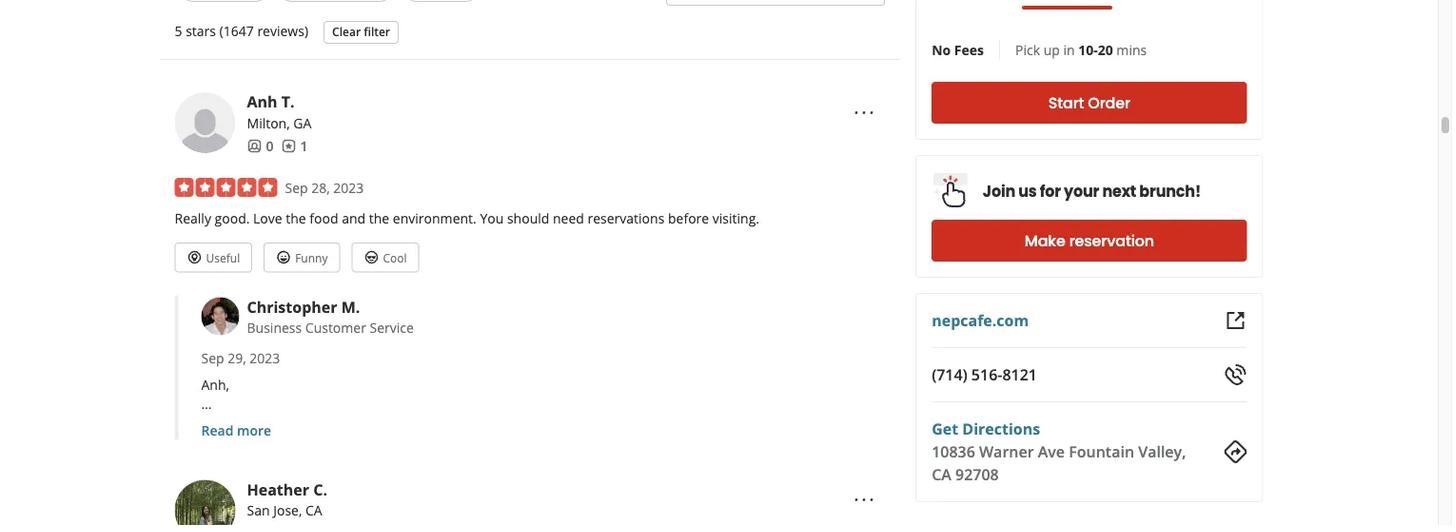 Task type: locate. For each thing, give the bounding box(es) containing it.
for
[[1040, 181, 1062, 202], [269, 414, 287, 432], [414, 414, 432, 432], [570, 414, 588, 432]]

really good. love the food and the environment. you should need reservations before visiting.
[[175, 209, 760, 227]]

2 menu image from the top
[[853, 489, 876, 512]]

more
[[237, 422, 271, 440]]

2023 right 29,
[[250, 349, 280, 367]]

0 vertical spatial food
[[310, 209, 339, 227]]

0 horizontal spatial a
[[455, 433, 463, 451]]

food
[[310, 209, 339, 227], [279, 433, 308, 451]]

a down we're
[[678, 433, 685, 451]]

sep
[[285, 179, 308, 197], [201, 349, 224, 367]]

0 vertical spatial sep
[[285, 179, 308, 197]]

0 horizontal spatial 2023
[[250, 349, 280, 367]]

0 vertical spatial to
[[762, 414, 775, 432]]

and up the peak
[[312, 433, 335, 451]]

and up ambiance.
[[387, 414, 410, 432]]

tab up the pick up in 10-20 mins
[[1023, 0, 1113, 10]]

we're
[[676, 414, 711, 432]]

reservation down next
[[1070, 230, 1155, 252]]

really
[[175, 209, 211, 227]]

in
[[1064, 40, 1076, 59], [605, 433, 616, 451]]

for up our
[[269, 414, 287, 432]]

us
[[1019, 181, 1037, 202]]

valley,
[[1139, 442, 1187, 462]]

1 horizontal spatial 2023
[[334, 179, 364, 197]]

1 horizontal spatial in
[[1064, 40, 1076, 59]]

2 horizontal spatial you
[[839, 414, 862, 432]]

dining
[[749, 433, 788, 451]]

order
[[1089, 92, 1131, 114]]

0 vertical spatial reservation
[[1070, 230, 1155, 252]]

before
[[668, 209, 709, 227]]

reservation up serving
[[466, 433, 537, 451]]

menu image for photo of heather c.
[[853, 489, 876, 512]]

2023 right 28,
[[334, 179, 364, 197]]

92708
[[956, 465, 999, 485]]

2 vertical spatial and
[[312, 433, 335, 451]]

tab
[[932, 0, 1023, 10], [1023, 0, 1113, 10]]

mins
[[1117, 40, 1147, 59]]

need up does
[[536, 414, 567, 432]]

forward
[[437, 452, 486, 470]]

thrilled
[[715, 414, 759, 432]]

menu image for photo of anh t.
[[853, 101, 876, 124]]

need right should
[[553, 209, 584, 227]]

ca down 10836
[[932, 465, 952, 485]]

the up 16 cool v2 icon
[[369, 209, 390, 227]]

0 vertical spatial need
[[553, 209, 584, 227]]

1 vertical spatial need
[[536, 414, 567, 432]]

takeout tab panel
[[932, 10, 1113, 17]]

words
[[345, 414, 383, 432]]

you down does
[[554, 452, 577, 470]]

to left serving
[[490, 452, 503, 470]]

0 vertical spatial in
[[1064, 40, 1076, 59]]

clear
[[332, 24, 361, 40]]

reservations.
[[592, 414, 672, 432]]

the
[[286, 209, 306, 227], [369, 209, 390, 227], [291, 414, 311, 432], [512, 414, 532, 432]]

1 vertical spatial reservation
[[466, 433, 537, 451]]

1 vertical spatial ca
[[306, 502, 322, 520]]

and down sep 28, 2023
[[342, 209, 366, 227]]

and
[[342, 209, 366, 227], [387, 414, 410, 432], [312, 433, 335, 451]]

a up 'forward'
[[455, 433, 463, 451]]

0 horizontal spatial food
[[279, 433, 308, 451]]

1 horizontal spatial to
[[762, 414, 775, 432]]

0 vertical spatial ca
[[932, 465, 952, 485]]

  text field
[[666, 0, 886, 6]]

anh t. link
[[247, 92, 295, 112]]

(714) 516-8121
[[932, 365, 1038, 385]]

20
[[1098, 40, 1114, 59]]

need
[[553, 209, 584, 227], [536, 414, 567, 432]]

start order button
[[932, 82, 1248, 124]]

0 horizontal spatial in
[[605, 433, 616, 451]]

24 directions v2 image
[[1225, 441, 1248, 464]]

join
[[983, 181, 1016, 202]]

especially
[[201, 452, 261, 470]]

2023
[[334, 179, 364, 197], [250, 349, 280, 367]]

milton,
[[247, 114, 290, 132]]

reviews)
[[257, 22, 309, 40]]

0 horizontal spatial you
[[243, 414, 266, 432]]

need inside thank you for the kind words and for highlighting the need for reservations. we're thrilled to hear that you enjoyed our food and ambiance. making a reservation does help in ensuring a seamless dining experience, especially during peak times. we look forward to serving you again soon!
[[536, 414, 567, 432]]

reservations
[[588, 209, 665, 227]]

you
[[243, 414, 266, 432], [839, 414, 862, 432], [554, 452, 577, 470]]

you up our
[[243, 414, 266, 432]]

1 vertical spatial food
[[279, 433, 308, 451]]

help
[[574, 433, 601, 451]]

1 vertical spatial in
[[605, 433, 616, 451]]

ca
[[932, 465, 952, 485], [306, 502, 322, 520]]

seamless
[[688, 433, 746, 451]]

should
[[507, 209, 550, 227]]

to up dining
[[762, 414, 775, 432]]

10-
[[1079, 40, 1098, 59]]

0 vertical spatial 2023
[[334, 179, 364, 197]]

you right "that"
[[839, 414, 862, 432]]

0 vertical spatial menu image
[[853, 101, 876, 124]]

1 vertical spatial menu image
[[853, 489, 876, 512]]

16 cool v2 image
[[364, 250, 379, 265]]

useful button
[[175, 243, 252, 273]]

menu image
[[853, 101, 876, 124], [853, 489, 876, 512]]

ca down "c." on the left of page
[[306, 502, 322, 520]]

start
[[1049, 92, 1085, 114]]

in inside thank you for the kind words and for highlighting the need for reservations. we're thrilled to hear that you enjoyed our food and ambiance. making a reservation does help in ensuring a seamless dining experience, especially during peak times. we look forward to serving you again soon!
[[605, 433, 616, 451]]

the up serving
[[512, 414, 532, 432]]

in right up
[[1064, 40, 1076, 59]]

16 friends v2 image
[[247, 139, 262, 154]]

food down sep 28, 2023
[[310, 209, 339, 227]]

to
[[762, 414, 775, 432], [490, 452, 503, 470]]

1 horizontal spatial ca
[[932, 465, 952, 485]]

1 vertical spatial to
[[490, 452, 503, 470]]

times.
[[343, 452, 380, 470]]

ave
[[1039, 442, 1066, 462]]

1 horizontal spatial food
[[310, 209, 339, 227]]

reservation inside thank you for the kind words and for highlighting the need for reservations. we're thrilled to hear that you enjoyed our food and ambiance. making a reservation does help in ensuring a seamless dining experience, especially during peak times. we look forward to serving you again soon!
[[466, 433, 537, 451]]

we
[[384, 452, 404, 470]]

ensuring
[[620, 433, 674, 451]]

1 vertical spatial sep
[[201, 349, 224, 367]]

sep left 29,
[[201, 349, 224, 367]]

1 vertical spatial 2023
[[250, 349, 280, 367]]

8121
[[1003, 365, 1038, 385]]

business
[[247, 319, 302, 337]]

tab list
[[932, 0, 1113, 10]]

1 menu image from the top
[[853, 101, 876, 124]]

anh
[[247, 92, 278, 112]]

get directions link
[[932, 419, 1041, 439]]

5 star rating image
[[175, 178, 278, 197]]

peak
[[309, 452, 339, 470]]

need for should
[[553, 209, 584, 227]]

2023 for sep 28, 2023
[[334, 179, 364, 197]]

1 horizontal spatial sep
[[285, 179, 308, 197]]

1 horizontal spatial a
[[678, 433, 685, 451]]

2 horizontal spatial and
[[387, 414, 410, 432]]

start order
[[1049, 92, 1131, 114]]

again
[[581, 452, 615, 470]]

get directions 10836 warner ave fountain valley, ca 92708
[[932, 419, 1187, 485]]

thank you for the kind words and for highlighting the need for reservations. we're thrilled to hear that you enjoyed our food and ambiance. making a reservation does help in ensuring a seamless dining experience, especially during peak times. we look forward to serving you again soon!
[[201, 414, 863, 470]]

0 horizontal spatial ca
[[306, 502, 322, 520]]

sep left 28,
[[285, 179, 308, 197]]

1 horizontal spatial reservation
[[1070, 230, 1155, 252]]

love
[[253, 209, 282, 227]]

sep for sep 28, 2023
[[285, 179, 308, 197]]

visiting.
[[713, 209, 760, 227]]

0 horizontal spatial reservation
[[466, 433, 537, 451]]

1 vertical spatial and
[[387, 414, 410, 432]]

tab up fees
[[932, 0, 1023, 10]]

make reservation
[[1025, 230, 1155, 252]]

in right "help"
[[605, 433, 616, 451]]

friends element
[[247, 136, 274, 155]]

experience,
[[791, 433, 863, 451]]

(1647
[[220, 22, 254, 40]]

useful
[[206, 250, 240, 265]]

food up during
[[279, 433, 308, 451]]

0 vertical spatial and
[[342, 209, 366, 227]]

our
[[254, 433, 276, 451]]

make
[[1025, 230, 1066, 252]]

0 horizontal spatial sep
[[201, 349, 224, 367]]

cool
[[383, 250, 407, 265]]



Task type: describe. For each thing, give the bounding box(es) containing it.
sep for sep 29, 2023
[[201, 349, 224, 367]]

jose,
[[273, 502, 302, 520]]

your
[[1065, 181, 1100, 202]]

heather
[[247, 479, 309, 500]]

food inside thank you for the kind words and for highlighting the need for reservations. we're thrilled to hear that you enjoyed our food and ambiance. making a reservation does help in ensuring a seamless dining experience, especially during peak times. we look forward to serving you again soon!
[[279, 433, 308, 451]]

photo of christopher m. image
[[201, 298, 239, 336]]

for up making
[[414, 414, 432, 432]]

2 tab from the left
[[1023, 0, 1113, 10]]

the left kind
[[291, 414, 311, 432]]

good.
[[215, 209, 250, 227]]

brunch!
[[1140, 181, 1202, 202]]

ga
[[294, 114, 312, 132]]

making
[[407, 433, 452, 451]]

for right us
[[1040, 181, 1062, 202]]

pick up in 10-20 mins
[[1016, 40, 1147, 59]]

service
[[370, 319, 414, 337]]

look
[[407, 452, 434, 470]]

ca inside heather c. san jose, ca
[[306, 502, 322, 520]]

fees
[[955, 40, 985, 59]]

warner
[[980, 442, 1035, 462]]

5
[[175, 22, 182, 40]]

reviews element
[[281, 136, 308, 155]]

that
[[811, 414, 836, 432]]

0 horizontal spatial and
[[312, 433, 335, 451]]

you
[[480, 209, 504, 227]]

1 a from the left
[[455, 433, 463, 451]]

funny button
[[264, 243, 340, 273]]

1 tab from the left
[[932, 0, 1023, 10]]

t.
[[282, 92, 295, 112]]

sep 28, 2023
[[285, 179, 364, 197]]

for up "help"
[[570, 414, 588, 432]]

photo of heather c. image
[[175, 480, 236, 526]]

directions
[[963, 419, 1041, 439]]

anh t. milton, ga
[[247, 92, 312, 132]]

cool button
[[352, 243, 420, 273]]

hear
[[779, 414, 807, 432]]

customer
[[305, 319, 366, 337]]

make reservation link
[[932, 220, 1248, 262]]

2023 for sep 29, 2023
[[250, 349, 280, 367]]

funny
[[295, 250, 328, 265]]

photo of anh t. image
[[175, 93, 236, 153]]

nepcafe.com
[[932, 310, 1029, 331]]

16 review v2 image
[[281, 139, 297, 154]]

pick
[[1016, 40, 1041, 59]]

no fees
[[932, 40, 985, 59]]

next
[[1103, 181, 1137, 202]]

16 useful v2 image
[[187, 250, 202, 265]]

nepcafe.com link
[[932, 310, 1029, 331]]

0 horizontal spatial to
[[490, 452, 503, 470]]

thank
[[201, 414, 240, 432]]

no
[[932, 40, 951, 59]]

environment.
[[393, 209, 477, 227]]

highlighting
[[435, 414, 508, 432]]

24 external link v2 image
[[1225, 309, 1248, 332]]

clear filter button
[[324, 21, 399, 44]]

anh,
[[201, 376, 229, 394]]

kind
[[315, 414, 341, 432]]

0
[[266, 137, 274, 155]]

read
[[201, 422, 234, 440]]

2 a from the left
[[678, 433, 685, 451]]

516-
[[972, 365, 1003, 385]]

28,
[[312, 179, 330, 197]]

filter
[[364, 24, 390, 40]]

29,
[[228, 349, 246, 367]]

1 horizontal spatial you
[[554, 452, 577, 470]]

ca inside get directions 10836 warner ave fountain valley, ca 92708
[[932, 465, 952, 485]]

serving
[[506, 452, 551, 470]]

san
[[247, 502, 270, 520]]

christopher m. business customer service
[[247, 297, 414, 337]]

(714)
[[932, 365, 968, 385]]

sep 29, 2023
[[201, 349, 280, 367]]

5 stars (1647 reviews)
[[175, 22, 309, 40]]

does
[[540, 433, 570, 451]]

10836
[[932, 442, 976, 462]]

enjoyed
[[201, 433, 251, 451]]

heather c. san jose, ca
[[247, 479, 327, 520]]

up
[[1044, 40, 1061, 59]]

1
[[300, 137, 308, 155]]

16 funny v2 image
[[276, 250, 292, 265]]

1 horizontal spatial and
[[342, 209, 366, 227]]

read more
[[201, 422, 271, 440]]

the right love
[[286, 209, 306, 227]]

need for the
[[536, 414, 567, 432]]

soon!
[[618, 452, 652, 470]]

join us for your next brunch!
[[983, 181, 1202, 202]]

fountain
[[1069, 442, 1135, 462]]

best,
[[201, 490, 232, 508]]

24 phone v2 image
[[1225, 364, 1248, 387]]

clear filter
[[332, 24, 390, 40]]

read more button
[[201, 421, 271, 440]]

m.
[[342, 297, 360, 317]]



Task type: vqa. For each thing, say whether or not it's contained in the screenshot.
the you
yes



